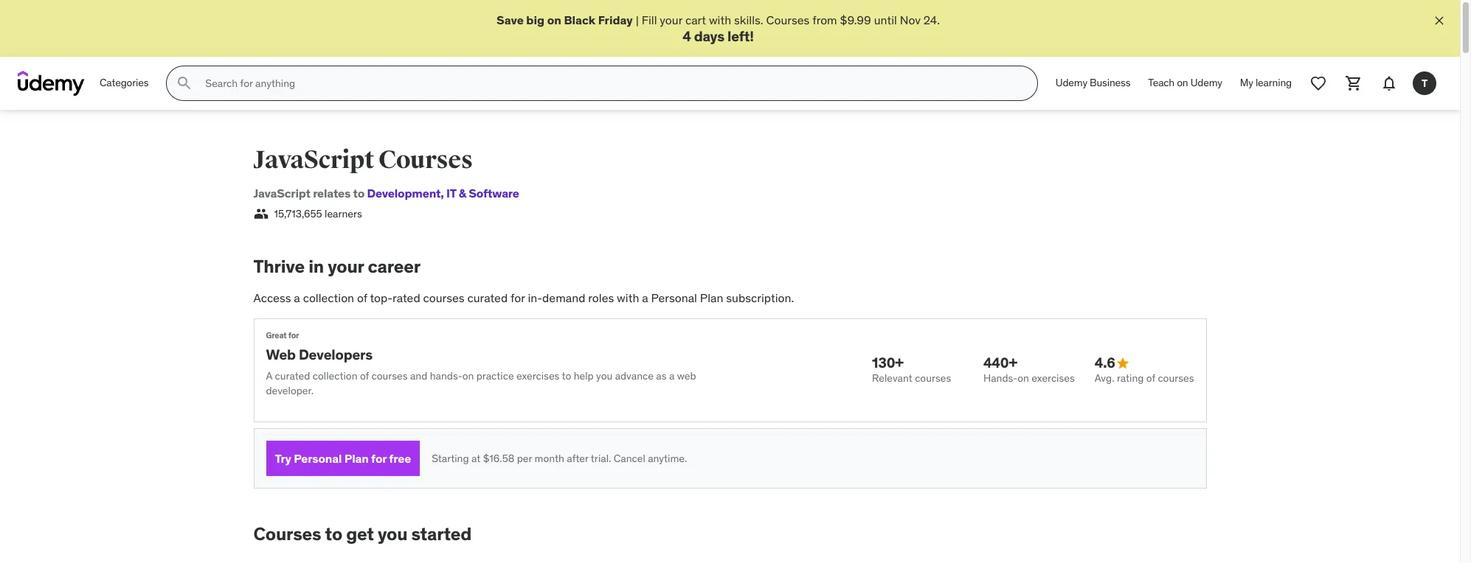 Task type: vqa. For each thing, say whether or not it's contained in the screenshot.
1st 'Data' from right
no



Task type: locate. For each thing, give the bounding box(es) containing it.
for left free
[[371, 452, 387, 466]]

15,713,655 learners
[[274, 207, 362, 220]]

teach on udemy
[[1149, 76, 1223, 90]]

1 vertical spatial personal
[[294, 452, 342, 466]]

javascript courses
[[254, 145, 473, 176]]

javascript for javascript courses
[[254, 145, 374, 176]]

try personal plan for free link
[[266, 442, 420, 477]]

0 vertical spatial personal
[[651, 291, 698, 306]]

exercises right practice
[[517, 370, 560, 383]]

1 vertical spatial to
[[562, 370, 572, 383]]

collection inside great for web developers a curated collection of courses and hands-on practice exercises to help you advance as a web developer.
[[313, 370, 358, 383]]

udemy left the my
[[1191, 76, 1223, 90]]

hands-
[[984, 372, 1018, 385]]

0 horizontal spatial curated
[[275, 370, 310, 383]]

2 horizontal spatial for
[[511, 291, 525, 306]]

1 udemy from the left
[[1056, 76, 1088, 90]]

your
[[660, 13, 683, 27], [328, 256, 364, 279]]

1 horizontal spatial curated
[[468, 291, 508, 306]]

1 vertical spatial for
[[288, 330, 299, 341]]

2 horizontal spatial courses
[[767, 13, 810, 27]]

of right the rating
[[1147, 372, 1156, 385]]

courses inside 130+ relevant courses
[[915, 372, 952, 385]]

collection
[[303, 291, 354, 306], [313, 370, 358, 383]]

javascript up the 15,713,655
[[254, 186, 311, 201]]

nov
[[900, 13, 921, 27]]

you right help on the bottom of the page
[[597, 370, 613, 383]]

courses up development link
[[379, 145, 473, 176]]

as
[[656, 370, 667, 383]]

2 javascript from the top
[[254, 186, 311, 201]]

software
[[469, 186, 520, 201]]

personal
[[651, 291, 698, 306], [294, 452, 342, 466]]

for right the great
[[288, 330, 299, 341]]

0 vertical spatial javascript
[[254, 145, 374, 176]]

my
[[1241, 76, 1254, 90]]

you inside great for web developers a curated collection of courses and hands-on practice exercises to help you advance as a web developer.
[[597, 370, 613, 383]]

at
[[472, 452, 481, 465]]

1 horizontal spatial exercises
[[1032, 372, 1075, 385]]

to left help on the bottom of the page
[[562, 370, 572, 383]]

0 horizontal spatial udemy
[[1056, 76, 1088, 90]]

for left in-
[[511, 291, 525, 306]]

practice
[[477, 370, 514, 383]]

hands-
[[430, 370, 463, 383]]

0 vertical spatial to
[[353, 186, 365, 201]]

0 horizontal spatial courses
[[254, 524, 321, 547]]

plan left free
[[345, 452, 369, 466]]

your right fill on the top left
[[660, 13, 683, 27]]

learners
[[325, 207, 362, 220]]

1 vertical spatial curated
[[275, 370, 310, 383]]

1 horizontal spatial to
[[353, 186, 365, 201]]

&
[[459, 186, 467, 201]]

exercises inside great for web developers a curated collection of courses and hands-on practice exercises to help you advance as a web developer.
[[517, 370, 560, 383]]

developer.
[[266, 384, 314, 398]]

my learning link
[[1232, 66, 1301, 101]]

to
[[353, 186, 365, 201], [562, 370, 572, 383], [325, 524, 343, 547]]

trial.
[[591, 452, 611, 465]]

udemy
[[1056, 76, 1088, 90], [1191, 76, 1223, 90]]

collection down thrive in your career at the left of page
[[303, 291, 354, 306]]

Search for anything text field
[[203, 71, 1020, 96]]

1 vertical spatial javascript
[[254, 186, 311, 201]]

wishlist image
[[1310, 75, 1328, 92]]

courses right the relevant
[[915, 372, 952, 385]]

0 horizontal spatial for
[[288, 330, 299, 341]]

1 vertical spatial you
[[378, 524, 408, 547]]

1 horizontal spatial udemy
[[1191, 76, 1223, 90]]

collection down developers
[[313, 370, 358, 383]]

categories
[[100, 76, 149, 90]]

rating
[[1118, 372, 1145, 385]]

courses
[[423, 291, 465, 306], [372, 370, 408, 383], [915, 372, 952, 385], [1159, 372, 1195, 385]]

to left get
[[325, 524, 343, 547]]

a right as
[[669, 370, 675, 383]]

plan
[[700, 291, 724, 306], [345, 452, 369, 466]]

per
[[517, 452, 532, 465]]

with inside save big on black friday | fill your cart with skills. courses from $9.99 until nov 24. 4 days left!
[[709, 13, 732, 27]]

tab list
[[254, 558, 332, 564]]

close image
[[1433, 13, 1448, 28]]

2 horizontal spatial a
[[669, 370, 675, 383]]

2 horizontal spatial to
[[562, 370, 572, 383]]

4.6
[[1095, 355, 1116, 372]]

courses left from
[[767, 13, 810, 27]]

440+ hands-on exercises
[[984, 355, 1075, 385]]

0 vertical spatial courses
[[767, 13, 810, 27]]

0 vertical spatial collection
[[303, 291, 354, 306]]

anytime.
[[648, 452, 688, 465]]

small image
[[254, 207, 268, 222]]

0 vertical spatial your
[[660, 13, 683, 27]]

of
[[357, 291, 368, 306], [360, 370, 369, 383], [1147, 372, 1156, 385]]

with up days
[[709, 13, 732, 27]]

it & software link
[[441, 186, 520, 201]]

courses right the rating
[[1159, 372, 1195, 385]]

learning
[[1256, 76, 1293, 90]]

courses left get
[[254, 524, 321, 547]]

1 javascript from the top
[[254, 145, 374, 176]]

1 horizontal spatial you
[[597, 370, 613, 383]]

with right roles
[[617, 291, 640, 306]]

2 vertical spatial courses
[[254, 524, 321, 547]]

1 vertical spatial your
[[328, 256, 364, 279]]

you
[[597, 370, 613, 383], [378, 524, 408, 547]]

$9.99
[[840, 13, 872, 27]]

0 horizontal spatial your
[[328, 256, 364, 279]]

0 vertical spatial with
[[709, 13, 732, 27]]

0 horizontal spatial personal
[[294, 452, 342, 466]]

1 vertical spatial with
[[617, 291, 640, 306]]

curated left in-
[[468, 291, 508, 306]]

on right teach
[[1178, 76, 1189, 90]]

try
[[275, 452, 291, 466]]

your right 'in'
[[328, 256, 364, 279]]

to inside great for web developers a curated collection of courses and hands-on practice exercises to help you advance as a web developer.
[[562, 370, 572, 383]]

on right big
[[547, 13, 562, 27]]

0 horizontal spatial with
[[617, 291, 640, 306]]

javascript up relates at left
[[254, 145, 374, 176]]

exercises inside 440+ hands-on exercises
[[1032, 372, 1075, 385]]

for
[[511, 291, 525, 306], [288, 330, 299, 341], [371, 452, 387, 466]]

$16.58
[[483, 452, 515, 465]]

on right '440+'
[[1018, 372, 1030, 385]]

0 horizontal spatial to
[[325, 524, 343, 547]]

courses inside great for web developers a curated collection of courses and hands-on practice exercises to help you advance as a web developer.
[[372, 370, 408, 383]]

big
[[527, 13, 545, 27]]

javascript
[[254, 145, 374, 176], [254, 186, 311, 201]]

on left practice
[[463, 370, 474, 383]]

on
[[547, 13, 562, 27], [1178, 76, 1189, 90], [463, 370, 474, 383], [1018, 372, 1030, 385]]

plan left subscription.
[[700, 291, 724, 306]]

a right "access"
[[294, 291, 300, 306]]

0 horizontal spatial exercises
[[517, 370, 560, 383]]

0 vertical spatial plan
[[700, 291, 724, 306]]

left!
[[728, 28, 754, 45]]

1 vertical spatial plan
[[345, 452, 369, 466]]

0 vertical spatial curated
[[468, 291, 508, 306]]

you right get
[[378, 524, 408, 547]]

a right roles
[[642, 291, 649, 306]]

courses left and
[[372, 370, 408, 383]]

exercises
[[517, 370, 560, 383], [1032, 372, 1075, 385]]

1 horizontal spatial your
[[660, 13, 683, 27]]

advance
[[615, 370, 654, 383]]

get
[[346, 524, 374, 547]]

rated
[[393, 291, 421, 306]]

curated up developer.
[[275, 370, 310, 383]]

submit search image
[[176, 75, 194, 92]]

thrive in your career element
[[254, 256, 1207, 490]]

of down developers
[[360, 370, 369, 383]]

1 horizontal spatial for
[[371, 452, 387, 466]]

exercises left avg.
[[1032, 372, 1075, 385]]

a
[[294, 291, 300, 306], [642, 291, 649, 306], [669, 370, 675, 383]]

javascript for javascript relates to development it & software
[[254, 186, 311, 201]]

to up learners
[[353, 186, 365, 201]]

1 horizontal spatial courses
[[379, 145, 473, 176]]

personal right try
[[294, 452, 342, 466]]

shopping cart with 0 items image
[[1346, 75, 1363, 92]]

udemy left the business
[[1056, 76, 1088, 90]]

0 horizontal spatial you
[[378, 524, 408, 547]]

notifications image
[[1381, 75, 1399, 92]]

courses to get you started
[[254, 524, 472, 547]]

free
[[389, 452, 411, 466]]

1 horizontal spatial with
[[709, 13, 732, 27]]

curated
[[468, 291, 508, 306], [275, 370, 310, 383]]

categories button
[[91, 66, 157, 101]]

personal right roles
[[651, 291, 698, 306]]

teach
[[1149, 76, 1175, 90]]

0 vertical spatial you
[[597, 370, 613, 383]]

1 vertical spatial collection
[[313, 370, 358, 383]]

web developers link
[[266, 346, 373, 364]]

1 horizontal spatial a
[[642, 291, 649, 306]]

udemy image
[[18, 71, 85, 96]]

roles
[[589, 291, 614, 306]]



Task type: describe. For each thing, give the bounding box(es) containing it.
small image
[[1116, 356, 1131, 371]]

15,713,655
[[274, 207, 322, 220]]

24.
[[924, 13, 940, 27]]

black
[[564, 13, 596, 27]]

save
[[497, 13, 524, 27]]

on inside 440+ hands-on exercises
[[1018, 372, 1030, 385]]

440+
[[984, 355, 1018, 372]]

starting
[[432, 452, 469, 465]]

teach on udemy link
[[1140, 66, 1232, 101]]

access a collection of top-rated courses curated for in-demand roles with a personal plan subscription.
[[254, 291, 795, 306]]

courses inside save big on black friday | fill your cart with skills. courses from $9.99 until nov 24. 4 days left!
[[767, 13, 810, 27]]

career
[[368, 256, 421, 279]]

business
[[1090, 76, 1131, 90]]

2 udemy from the left
[[1191, 76, 1223, 90]]

2 vertical spatial to
[[325, 524, 343, 547]]

subscription.
[[727, 291, 795, 306]]

2 vertical spatial for
[[371, 452, 387, 466]]

t
[[1423, 77, 1428, 90]]

in
[[309, 256, 324, 279]]

friday
[[598, 13, 633, 27]]

1 vertical spatial courses
[[379, 145, 473, 176]]

days
[[694, 28, 725, 45]]

great
[[266, 330, 287, 341]]

4
[[683, 28, 691, 45]]

in-
[[528, 291, 543, 306]]

130+ relevant courses
[[873, 355, 952, 385]]

t link
[[1408, 66, 1443, 101]]

help
[[574, 370, 594, 383]]

a inside great for web developers a curated collection of courses and hands-on practice exercises to help you advance as a web developer.
[[669, 370, 675, 383]]

udemy business link
[[1047, 66, 1140, 101]]

until
[[875, 13, 898, 27]]

try personal plan for free
[[275, 452, 411, 466]]

development link
[[367, 186, 441, 201]]

udemy business
[[1056, 76, 1131, 90]]

web
[[677, 370, 697, 383]]

0 horizontal spatial a
[[294, 291, 300, 306]]

thrive in your career
[[254, 256, 421, 279]]

relevant
[[873, 372, 913, 385]]

access
[[254, 291, 291, 306]]

a
[[266, 370, 273, 383]]

save big on black friday | fill your cart with skills. courses from $9.99 until nov 24. 4 days left!
[[497, 13, 940, 45]]

1 horizontal spatial personal
[[651, 291, 698, 306]]

top-
[[370, 291, 393, 306]]

on inside teach on udemy link
[[1178, 76, 1189, 90]]

0 vertical spatial for
[[511, 291, 525, 306]]

month
[[535, 452, 565, 465]]

great for web developers a curated collection of courses and hands-on practice exercises to help you advance as a web developer.
[[266, 330, 697, 398]]

avg.
[[1095, 372, 1115, 385]]

on inside great for web developers a curated collection of courses and hands-on practice exercises to help you advance as a web developer.
[[463, 370, 474, 383]]

it
[[447, 186, 457, 201]]

for inside great for web developers a curated collection of courses and hands-on practice exercises to help you advance as a web developer.
[[288, 330, 299, 341]]

on inside save big on black friday | fill your cart with skills. courses from $9.99 until nov 24. 4 days left!
[[547, 13, 562, 27]]

relates
[[313, 186, 351, 201]]

thrive
[[254, 256, 305, 279]]

|
[[636, 13, 639, 27]]

starting at $16.58 per month after trial. cancel anytime.
[[432, 452, 688, 465]]

with inside thrive in your career element
[[617, 291, 640, 306]]

javascript relates to development it & software
[[254, 186, 520, 201]]

cart
[[686, 13, 707, 27]]

0 horizontal spatial plan
[[345, 452, 369, 466]]

started
[[412, 524, 472, 547]]

development
[[367, 186, 441, 201]]

demand
[[543, 291, 586, 306]]

of left the top-
[[357, 291, 368, 306]]

of inside great for web developers a curated collection of courses and hands-on practice exercises to help you advance as a web developer.
[[360, 370, 369, 383]]

skills.
[[735, 13, 764, 27]]

from
[[813, 13, 838, 27]]

my learning
[[1241, 76, 1293, 90]]

developers
[[299, 346, 373, 364]]

after
[[567, 452, 589, 465]]

cancel
[[614, 452, 646, 465]]

130+
[[873, 355, 904, 372]]

courses right the rated
[[423, 291, 465, 306]]

avg. rating of courses
[[1095, 372, 1195, 385]]

web
[[266, 346, 296, 364]]

fill
[[642, 13, 657, 27]]

1 horizontal spatial plan
[[700, 291, 724, 306]]

curated inside great for web developers a curated collection of courses and hands-on practice exercises to help you advance as a web developer.
[[275, 370, 310, 383]]

and
[[410, 370, 428, 383]]

your inside save big on black friday | fill your cart with skills. courses from $9.99 until nov 24. 4 days left!
[[660, 13, 683, 27]]



